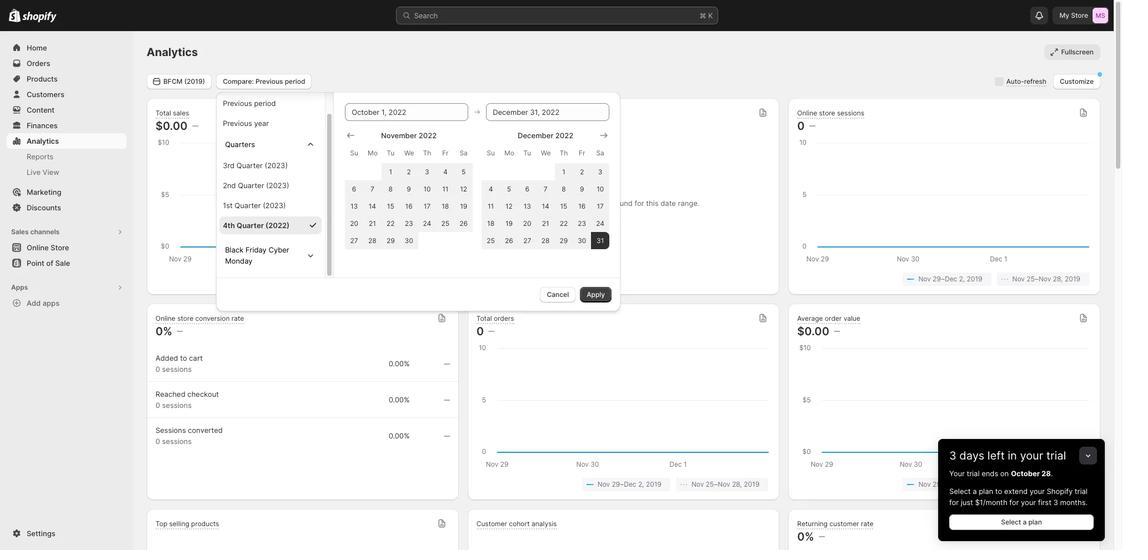 Task type: describe. For each thing, give the bounding box(es) containing it.
1 20 button from the left
[[345, 215, 363, 232]]

saturday element for november 2022
[[455, 143, 473, 163]]

1 14 from the left
[[369, 202, 376, 210]]

ends
[[982, 469, 998, 478]]

0 down online store sessions dropdown button
[[797, 119, 805, 133]]

my store image
[[1093, 8, 1108, 23]]

2 2 from the left
[[580, 168, 584, 176]]

2019 for nov 29–dec 2, 2019 button for total orders
[[646, 481, 662, 489]]

1 vertical spatial 4
[[489, 185, 493, 193]]

28, for total sales
[[411, 275, 421, 283]]

wednesday element for december
[[536, 143, 555, 163]]

reached
[[156, 390, 185, 399]]

3 inside select a plan to extend your shopify trial for just $1/month for your first 3 months.
[[1054, 498, 1058, 507]]

1 vertical spatial 11
[[488, 202, 494, 210]]

0 inside the sessions converted 0 sessions
[[156, 437, 160, 446]]

finances
[[27, 121, 58, 130]]

1 10 button from the left
[[418, 180, 436, 198]]

0 horizontal spatial shopify image
[[9, 9, 21, 22]]

0 horizontal spatial 19 button
[[455, 198, 473, 215]]

1 vertical spatial analytics
[[27, 137, 59, 146]]

2 horizontal spatial for
[[1010, 498, 1019, 507]]

saturday element for december 2022
[[591, 143, 610, 163]]

1 1 button from the left
[[382, 163, 400, 180]]

marketing link
[[7, 184, 127, 200]]

28 for first 28 button from right
[[542, 236, 550, 245]]

0 horizontal spatial 4 button
[[436, 163, 455, 180]]

plan for select a plan
[[1029, 518, 1042, 527]]

⌘ k
[[700, 11, 713, 20]]

no change image for $0.00
[[192, 122, 198, 131]]

monday
[[225, 256, 252, 265]]

2nd
[[223, 181, 236, 190]]

1 horizontal spatial 12 button
[[500, 198, 518, 215]]

nov 25–nov 28, 2019 button for total orders
[[676, 478, 769, 492]]

1 28 button from the left
[[363, 232, 382, 249]]

fr for december 2022
[[579, 149, 585, 157]]

average
[[797, 314, 823, 323]]

total orders button
[[476, 314, 514, 324]]

$0.00 for average
[[797, 325, 829, 338]]

2 2 button from the left
[[573, 163, 591, 180]]

black friday cyber monday button
[[221, 240, 321, 271]]

period inside dropdown button
[[285, 77, 305, 85]]

9 for 2nd the 9 button from left
[[580, 185, 584, 193]]

1st quarter (2023)
[[223, 201, 286, 210]]

2 22 from the left
[[560, 219, 568, 228]]

found
[[613, 199, 633, 208]]

1st quarter (2023) button
[[220, 196, 322, 214]]

returning customer rate
[[797, 520, 874, 528]]

17 for 1st 17 button from the left
[[424, 202, 431, 210]]

1 27 button from the left
[[345, 232, 363, 249]]

online for 0
[[797, 109, 817, 117]]

sessions inside reached checkout 0 sessions
[[162, 401, 192, 410]]

tuesday element for december 2022
[[518, 143, 536, 163]]

no change image for 0
[[809, 122, 815, 131]]

wednesday element for november
[[400, 143, 418, 163]]

there was no data found for this date range.
[[548, 199, 700, 208]]

add apps button
[[7, 296, 127, 311]]

trial inside select a plan to extend your shopify trial for just $1/month for your first 3 months.
[[1075, 487, 1088, 496]]

28 for 2nd 28 button from right
[[368, 236, 377, 245]]

28 inside the 3 days left in your trial element
[[1042, 469, 1051, 478]]

live
[[27, 168, 41, 177]]

average order value
[[797, 314, 860, 323]]

reached checkout 0 sessions
[[156, 390, 219, 410]]

settings
[[27, 529, 55, 538]]

1 2 button from the left
[[400, 163, 418, 180]]

select for select a plan
[[1001, 518, 1021, 527]]

2 8 button from the left
[[555, 180, 573, 198]]

nov for the nov 25–nov 28, 2019 button associated with total orders
[[692, 481, 704, 489]]

black
[[225, 245, 244, 254]]

select a plan link
[[949, 515, 1094, 531]]

nov 29–dec 2, 2019 button for total orders
[[582, 478, 671, 492]]

(2023) for 1st quarter (2023)
[[263, 201, 286, 210]]

sunday element for november
[[345, 143, 363, 163]]

sales channels
[[11, 228, 60, 236]]

bfcm (2019) button
[[147, 74, 212, 89]]

search
[[414, 11, 438, 20]]

23 for 2nd 23 button from left
[[578, 219, 586, 228]]

total for $0.00
[[156, 109, 171, 117]]

(2022)
[[266, 221, 290, 230]]

there was no data found for this date range. button
[[468, 98, 780, 295]]

3 for 1st the 3 button from the left
[[425, 168, 429, 176]]

2 22 button from the left
[[555, 215, 573, 232]]

rate inside dropdown button
[[861, 520, 874, 528]]

online store button
[[0, 240, 133, 256]]

marketing
[[27, 188, 61, 197]]

bfcm
[[163, 77, 182, 85]]

0 horizontal spatial 26 button
[[455, 215, 473, 232]]

2, for average order value
[[959, 481, 965, 489]]

auto-
[[1006, 77, 1024, 86]]

12 for left 12 button
[[460, 185, 467, 193]]

discounts link
[[7, 200, 127, 216]]

25 for left 25 button
[[441, 219, 449, 228]]

3rd quarter (2023)
[[223, 161, 288, 170]]

2022 for december 2022
[[555, 131, 573, 140]]

29–dec for average order value
[[933, 481, 957, 489]]

nov for total sales's nov 29–dec 2, 2019 button
[[277, 275, 289, 283]]

26 for the left 26 button
[[460, 219, 468, 228]]

1 horizontal spatial 0%
[[797, 531, 814, 544]]

1 24 button from the left
[[418, 215, 436, 232]]

settings link
[[7, 526, 127, 542]]

select a plan to extend your shopify trial for just $1/month for your first 3 months.
[[949, 487, 1088, 507]]

0 horizontal spatial 12 button
[[455, 180, 473, 198]]

2 20 from the left
[[523, 219, 531, 228]]

list for total sales
[[158, 273, 448, 286]]

analytics link
[[7, 133, 127, 149]]

1 3 button from the left
[[418, 163, 436, 180]]

2, for online store sessions
[[959, 275, 965, 283]]

1 23 button from the left
[[400, 215, 418, 232]]

apps
[[11, 283, 28, 292]]

added
[[156, 354, 178, 363]]

point of sale link
[[7, 256, 127, 271]]

2019 for the nov 25–nov 28, 2019 button corresponding to total sales
[[423, 275, 439, 283]]

2 14 button from the left
[[536, 198, 555, 215]]

2 16 button from the left
[[573, 198, 591, 215]]

for inside there was no data found for this date range. button
[[635, 199, 644, 208]]

total for 0
[[476, 314, 492, 323]]

apps button
[[7, 280, 127, 296]]

1 horizontal spatial for
[[949, 498, 959, 507]]

0 horizontal spatial 11 button
[[436, 180, 455, 198]]

1 horizontal spatial 11 button
[[482, 198, 500, 215]]

28, for online store sessions
[[1053, 275, 1063, 283]]

customer cohort analysis button
[[476, 520, 557, 530]]

add
[[27, 299, 41, 308]]

1 30 from the left
[[405, 236, 413, 245]]

1 15 from the left
[[387, 202, 394, 210]]

nov for the nov 25–nov 28, 2019 button corresponding to total sales
[[371, 275, 383, 283]]

online store sessions button
[[797, 109, 864, 119]]

2 14 from the left
[[542, 202, 549, 210]]

thursday element for december 2022
[[555, 143, 573, 163]]

december 2022
[[518, 131, 573, 140]]

2nd quarter (2023)
[[223, 181, 289, 190]]

3 days left in your trial button
[[938, 439, 1105, 463]]

1 vertical spatial trial
[[967, 469, 980, 478]]

view
[[43, 168, 59, 177]]

25–nov for total sales
[[385, 275, 409, 283]]

reports link
[[7, 149, 127, 164]]

su for december
[[487, 149, 495, 157]]

online for 0%
[[156, 314, 175, 323]]

grid containing november
[[345, 130, 473, 249]]

on
[[1001, 469, 1009, 478]]

3rd
[[223, 161, 235, 170]]

cyber
[[269, 245, 289, 254]]

no change image for 0
[[488, 327, 494, 336]]

orders link
[[7, 56, 127, 71]]

2 vertical spatial your
[[1021, 498, 1036, 507]]

1 horizontal spatial 5 button
[[500, 180, 518, 198]]

selling
[[169, 520, 189, 528]]

range.
[[678, 199, 700, 208]]

13 for first 13 button
[[351, 202, 358, 210]]

1 vertical spatial your
[[1030, 487, 1045, 496]]

4th quarter (2022)
[[223, 221, 290, 230]]

no change image for 0%
[[819, 533, 825, 542]]

order
[[825, 314, 842, 323]]

2, for total sales
[[317, 275, 323, 283]]

nov for the nov 25–nov 28, 2019 button corresponding to online store sessions
[[1013, 275, 1025, 283]]

1 vertical spatial 18
[[487, 219, 494, 228]]

2 29 button from the left
[[555, 232, 573, 249]]

$1/month
[[975, 498, 1008, 507]]

added to cart 0 sessions
[[156, 354, 203, 374]]

1 8 button from the left
[[382, 180, 400, 198]]

home link
[[7, 40, 127, 56]]

0 vertical spatial 4
[[443, 168, 448, 176]]

2019 for average order value's nov 29–dec 2, 2019 button
[[967, 481, 983, 489]]

3 days left in your trial
[[949, 449, 1066, 463]]

orders
[[27, 59, 50, 68]]

online store conversion rate button
[[156, 314, 244, 324]]

0 vertical spatial 19
[[460, 202, 467, 210]]

2019 for the nov 25–nov 28, 2019 button associated with total orders
[[744, 481, 760, 489]]

0 vertical spatial analytics
[[147, 46, 198, 59]]

nov 29–dec 2, 2019 button for average order value
[[903, 478, 991, 492]]

customer
[[476, 520, 507, 528]]

previous period button
[[220, 94, 322, 112]]

0 inside added to cart 0 sessions
[[156, 365, 160, 374]]

27 for 2nd 27 button from the right
[[350, 236, 358, 245]]

0 horizontal spatial 18
[[442, 202, 449, 210]]

31 button
[[591, 232, 610, 249]]

previous for previous year
[[223, 119, 252, 128]]

nov 29–dec 2, 2019 for total sales
[[277, 275, 341, 283]]

(2023) for 3rd quarter (2023)
[[265, 161, 288, 170]]

sunday element for december
[[482, 143, 500, 163]]

(2023) for 2nd quarter (2023)
[[266, 181, 289, 190]]

my
[[1060, 11, 1070, 19]]

channels
[[30, 228, 60, 236]]

nov 25–nov 28, 2019 for total orders
[[692, 481, 760, 489]]

november
[[381, 131, 417, 140]]

content link
[[7, 102, 127, 118]]

1 14 button from the left
[[363, 198, 382, 215]]

1 horizontal spatial 25 button
[[482, 232, 500, 249]]

discounts
[[27, 203, 61, 212]]

converted
[[188, 426, 223, 435]]

mo for december
[[504, 149, 514, 157]]

online inside button
[[27, 243, 49, 252]]

2 27 button from the left
[[518, 232, 536, 249]]

october
[[1011, 469, 1040, 478]]

1 horizontal spatial 19 button
[[500, 215, 518, 232]]

1 22 button from the left
[[382, 215, 400, 232]]

1 7 button from the left
[[363, 180, 382, 198]]

returning
[[797, 520, 828, 528]]

2 30 from the left
[[578, 236, 586, 245]]

previous year button
[[220, 114, 322, 132]]

store for online store
[[51, 243, 69, 252]]

nov for nov 29–dec 2, 2019 button for total orders
[[598, 481, 610, 489]]

no change image for $0.00
[[834, 327, 840, 336]]

products
[[27, 74, 58, 83]]

cancel
[[547, 290, 569, 299]]

1 horizontal spatial 4 button
[[482, 180, 500, 198]]

grid containing december
[[482, 130, 610, 249]]

cancel button
[[540, 287, 576, 303]]

1 for 2nd 1 button from right
[[389, 168, 392, 176]]

1 29 button from the left
[[382, 232, 400, 249]]

no
[[585, 199, 594, 208]]

24 for first 24 button from right
[[596, 219, 604, 228]]

1 20 from the left
[[350, 219, 358, 228]]

3 for first the 3 button from the right
[[598, 168, 603, 176]]

2 1 button from the left
[[555, 163, 573, 180]]

2 24 button from the left
[[591, 215, 610, 232]]

0 horizontal spatial 25 button
[[436, 215, 455, 232]]

black friday cyber monday
[[225, 245, 289, 265]]

tu for december
[[524, 149, 531, 157]]

there
[[548, 199, 567, 208]]

friday
[[246, 245, 267, 254]]

5 for the leftmost 5 'button'
[[462, 168, 466, 176]]

1 29 from the left
[[387, 236, 395, 245]]

sessions inside dropdown button
[[837, 109, 864, 117]]

sa for november 2022
[[460, 149, 468, 157]]

sales
[[173, 109, 189, 117]]

fr for november 2022
[[442, 149, 449, 157]]



Task type: locate. For each thing, give the bounding box(es) containing it.
0 horizontal spatial mo
[[368, 149, 378, 157]]

store for 0
[[819, 109, 835, 117]]

analysis
[[532, 520, 557, 528]]

1 8 from the left
[[389, 185, 393, 193]]

tuesday element
[[382, 143, 400, 163], [518, 143, 536, 163]]

0 horizontal spatial 11
[[442, 185, 449, 193]]

0 vertical spatial plan
[[979, 487, 993, 496]]

nov 29–dec 2, 2019 button for online store sessions
[[903, 273, 991, 286]]

online inside dropdown button
[[156, 314, 175, 323]]

1 vertical spatial store
[[177, 314, 193, 323]]

0 horizontal spatial 15 button
[[382, 198, 400, 215]]

0 horizontal spatial 28 button
[[363, 232, 382, 249]]

1 2022 from the left
[[419, 131, 437, 140]]

2 mo from the left
[[504, 149, 514, 157]]

1 horizontal spatial 19
[[505, 219, 513, 228]]

1 horizontal spatial 26 button
[[500, 232, 518, 249]]

1 24 from the left
[[423, 219, 431, 228]]

mo for november
[[368, 149, 378, 157]]

point of sale
[[27, 259, 70, 268]]

3 for 3 days left in your trial
[[949, 449, 957, 463]]

3rd quarter (2023) button
[[220, 156, 322, 174]]

quarter down '1st quarter (2023)'
[[237, 221, 264, 230]]

quarter for 2nd
[[238, 181, 264, 190]]

2 28 button from the left
[[536, 232, 555, 249]]

0.00% for sessions converted
[[389, 432, 410, 441]]

nov 29–dec 2, 2019 for online store sessions
[[919, 275, 983, 283]]

a up just
[[973, 487, 977, 496]]

2019
[[325, 275, 341, 283], [423, 275, 439, 283], [967, 275, 983, 283], [1065, 275, 1081, 283], [646, 481, 662, 489], [744, 481, 760, 489], [967, 481, 983, 489], [1065, 481, 1081, 489]]

25–nov
[[385, 275, 409, 283], [1027, 275, 1051, 283], [706, 481, 730, 489], [1027, 481, 1051, 489]]

10 for second 10 button from the right
[[424, 185, 431, 193]]

2022
[[419, 131, 437, 140], [555, 131, 573, 140]]

list for total orders
[[479, 478, 769, 492]]

28, for total orders
[[732, 481, 742, 489]]

monday element
[[363, 143, 382, 163], [500, 143, 518, 163]]

trial right your
[[967, 469, 980, 478]]

0 down "total orders" dropdown button
[[476, 325, 484, 338]]

no change image
[[809, 122, 815, 131], [177, 327, 183, 336], [834, 327, 840, 336], [444, 360, 450, 369]]

friday element for november 2022
[[436, 143, 455, 163]]

0 vertical spatial 12
[[460, 185, 467, 193]]

2 monday element from the left
[[500, 143, 518, 163]]

to inside added to cart 0 sessions
[[180, 354, 187, 363]]

2 friday element from the left
[[573, 143, 591, 163]]

1 horizontal spatial th
[[560, 149, 568, 157]]

0.00% for reached checkout
[[389, 396, 410, 404]]

2 vertical spatial 0.00%
[[389, 432, 410, 441]]

1 horizontal spatial 13 button
[[518, 198, 536, 215]]

your inside "dropdown button"
[[1020, 449, 1043, 463]]

0 horizontal spatial tu
[[387, 149, 395, 157]]

a
[[973, 487, 977, 496], [1023, 518, 1027, 527]]

conversion
[[195, 314, 230, 323]]

apply button
[[580, 287, 612, 303]]

your up first at the bottom of page
[[1030, 487, 1045, 496]]

previous inside previous period button
[[223, 99, 252, 108]]

1 17 button from the left
[[418, 198, 436, 215]]

2 21 button from the left
[[536, 215, 555, 232]]

we down december 2022
[[541, 149, 551, 157]]

analytics up bfcm
[[147, 46, 198, 59]]

6 button
[[345, 180, 363, 198], [518, 180, 536, 198]]

1 1 from the left
[[389, 168, 392, 176]]

just
[[961, 498, 973, 507]]

1 monday element from the left
[[363, 143, 382, 163]]

2 15 button from the left
[[555, 198, 573, 215]]

0 horizontal spatial $0.00
[[156, 119, 188, 133]]

$0.00 down total sales dropdown button at the top
[[156, 119, 188, 133]]

0 horizontal spatial 18 button
[[436, 198, 455, 215]]

1 horizontal spatial 15
[[560, 202, 567, 210]]

0% up the added at bottom left
[[156, 325, 172, 338]]

0 horizontal spatial 1 button
[[382, 163, 400, 180]]

2 6 button from the left
[[518, 180, 536, 198]]

2022 for november 2022
[[419, 131, 437, 140]]

12 for the rightmost 12 button
[[506, 202, 513, 210]]

26
[[460, 219, 468, 228], [505, 236, 513, 245]]

0 horizontal spatial 13
[[351, 202, 358, 210]]

2 3 button from the left
[[591, 163, 610, 180]]

1 horizontal spatial 27 button
[[518, 232, 536, 249]]

0 horizontal spatial 3 button
[[418, 163, 436, 180]]

plan
[[979, 487, 993, 496], [1029, 518, 1042, 527]]

previous up "previous year"
[[223, 99, 252, 108]]

1 yyyy-mm-dd text field from the left
[[345, 103, 468, 121]]

point
[[27, 259, 44, 268]]

0 vertical spatial select
[[949, 487, 971, 496]]

november 2022
[[381, 131, 437, 140]]

3 days left in your trial element
[[938, 468, 1105, 542]]

1 6 from the left
[[352, 185, 356, 193]]

0 horizontal spatial 5 button
[[455, 163, 473, 180]]

2 tuesday element from the left
[[518, 143, 536, 163]]

30 button
[[400, 232, 418, 249], [573, 232, 591, 249]]

2 horizontal spatial online
[[797, 109, 817, 117]]

store
[[819, 109, 835, 117], [177, 314, 193, 323]]

28 button
[[363, 232, 382, 249], [536, 232, 555, 249]]

for left just
[[949, 498, 959, 507]]

1 down november
[[389, 168, 392, 176]]

yyyy-mm-dd text field up december 2022
[[486, 103, 610, 121]]

1 13 from the left
[[351, 202, 358, 210]]

compare:
[[223, 77, 254, 85]]

left
[[988, 449, 1005, 463]]

1 horizontal spatial 18 button
[[482, 215, 500, 232]]

0 down reached
[[156, 401, 160, 410]]

2 up was
[[580, 168, 584, 176]]

3 up your
[[949, 449, 957, 463]]

1 vertical spatial 5
[[507, 185, 511, 193]]

trial up months.
[[1075, 487, 1088, 496]]

date
[[661, 199, 676, 208]]

8 up there
[[562, 185, 566, 193]]

k
[[708, 11, 713, 20]]

1 horizontal spatial 17
[[597, 202, 604, 210]]

2 17 from the left
[[597, 202, 604, 210]]

2 10 button from the left
[[591, 180, 610, 198]]

2022 right november
[[419, 131, 437, 140]]

quarter for 3rd
[[237, 161, 263, 170]]

0 horizontal spatial 2 button
[[400, 163, 418, 180]]

2 23 button from the left
[[573, 215, 591, 232]]

2 27 from the left
[[523, 236, 531, 245]]

(2023) down 3rd quarter (2023) "button"
[[266, 181, 289, 190]]

1 2 from the left
[[407, 168, 411, 176]]

total sales
[[156, 109, 189, 117]]

0.00%
[[389, 359, 410, 368], [389, 396, 410, 404], [389, 432, 410, 441]]

8 down november
[[389, 185, 393, 193]]

apps
[[43, 299, 60, 308]]

1 up there
[[562, 168, 565, 176]]

december
[[518, 131, 554, 140]]

2019 for the nov 25–nov 28, 2019 button corresponding to online store sessions
[[1065, 275, 1081, 283]]

tu down november
[[387, 149, 395, 157]]

previous for previous period
[[223, 99, 252, 108]]

0 vertical spatial a
[[973, 487, 977, 496]]

a inside select a plan to extend your shopify trial for just $1/month for your first 3 months.
[[973, 487, 977, 496]]

previous up the quarters
[[223, 119, 252, 128]]

to left cart
[[180, 354, 187, 363]]

friday element for december 2022
[[573, 143, 591, 163]]

monday element down december
[[500, 143, 518, 163]]

0 horizontal spatial store
[[177, 314, 193, 323]]

0 horizontal spatial trial
[[967, 469, 980, 478]]

0 horizontal spatial 24 button
[[418, 215, 436, 232]]

2019 for online store sessions nov 29–dec 2, 2019 button
[[967, 275, 983, 283]]

1 wednesday element from the left
[[400, 143, 418, 163]]

3 right first at the bottom of page
[[1054, 498, 1058, 507]]

1 13 button from the left
[[345, 198, 363, 215]]

sales channels button
[[7, 224, 127, 240]]

14
[[369, 202, 376, 210], [542, 202, 549, 210]]

1 27 from the left
[[350, 236, 358, 245]]

2 30 button from the left
[[573, 232, 591, 249]]

2 6 from the left
[[525, 185, 529, 193]]

0 vertical spatial total
[[156, 109, 171, 117]]

wednesday element
[[400, 143, 418, 163], [536, 143, 555, 163]]

25–nov for total orders
[[706, 481, 730, 489]]

2 13 from the left
[[524, 202, 531, 210]]

value
[[844, 314, 860, 323]]

7 for second 7 button
[[544, 185, 548, 193]]

2 we from the left
[[541, 149, 551, 157]]

quarter right 1st
[[235, 201, 261, 210]]

to inside select a plan to extend your shopify trial for just $1/month for your first 3 months.
[[995, 487, 1002, 496]]

0 vertical spatial 18
[[442, 202, 449, 210]]

1 0.00% from the top
[[389, 359, 410, 368]]

1 horizontal spatial 11
[[488, 202, 494, 210]]

1 horizontal spatial 17 button
[[591, 198, 610, 215]]

tu for november
[[387, 149, 395, 157]]

th for december 2022
[[560, 149, 568, 157]]

0 vertical spatial to
[[180, 354, 187, 363]]

analytics down finances
[[27, 137, 59, 146]]

1 9 button from the left
[[400, 180, 418, 198]]

1 horizontal spatial sunday element
[[482, 143, 500, 163]]

previous
[[256, 77, 283, 85], [223, 99, 252, 108], [223, 119, 252, 128]]

data
[[596, 199, 611, 208]]

2 su from the left
[[487, 149, 495, 157]]

1 vertical spatial 12
[[506, 202, 513, 210]]

1 21 button from the left
[[363, 215, 382, 232]]

customer cohort analysis button
[[468, 509, 780, 551]]

store for my store
[[1071, 11, 1088, 19]]

select for select a plan to extend your shopify trial for just $1/month for your first 3 months.
[[949, 487, 971, 496]]

list
[[158, 273, 448, 286], [800, 273, 1089, 286], [479, 478, 769, 492], [800, 478, 1089, 492]]

1 horizontal spatial 6 button
[[518, 180, 536, 198]]

1 horizontal spatial 30
[[578, 236, 586, 245]]

24 for first 24 button
[[423, 219, 431, 228]]

0 horizontal spatial 4
[[443, 168, 448, 176]]

1 tu from the left
[[387, 149, 395, 157]]

9 up was
[[580, 185, 584, 193]]

previous inside previous year button
[[223, 119, 252, 128]]

total left orders
[[476, 314, 492, 323]]

monday element for december
[[500, 143, 518, 163]]

a down select a plan to extend your shopify trial for just $1/month for your first 3 months.
[[1023, 518, 1027, 527]]

1 sa from the left
[[460, 149, 468, 157]]

1 horizontal spatial 2 button
[[573, 163, 591, 180]]

we down november 2022
[[404, 149, 414, 157]]

2 21 from the left
[[542, 219, 549, 228]]

1 button up there
[[555, 163, 573, 180]]

select up just
[[949, 487, 971, 496]]

20
[[350, 219, 358, 228], [523, 219, 531, 228]]

2 9 button from the left
[[573, 180, 591, 198]]

nov
[[277, 275, 289, 283], [371, 275, 383, 283], [919, 275, 931, 283], [1013, 275, 1025, 283], [598, 481, 610, 489], [692, 481, 704, 489], [919, 481, 931, 489], [1013, 481, 1025, 489]]

2 29 from the left
[[560, 236, 568, 245]]

wednesday element down december 2022
[[536, 143, 555, 163]]

we for december
[[541, 149, 551, 157]]

2 20 button from the left
[[518, 215, 536, 232]]

th down december 2022
[[560, 149, 568, 157]]

plan inside select a plan to extend your shopify trial for just $1/month for your first 3 months.
[[979, 487, 993, 496]]

2 1 from the left
[[562, 168, 565, 176]]

bfcm (2019)
[[163, 77, 205, 85]]

1 horizontal spatial 8 button
[[555, 180, 573, 198]]

top selling products
[[156, 520, 219, 528]]

3 down november 2022
[[425, 168, 429, 176]]

shopify
[[1047, 487, 1073, 496]]

reports
[[27, 152, 53, 161]]

nov 25–nov 28, 2019 button for average order value
[[997, 478, 1089, 492]]

3 button down november 2022
[[418, 163, 436, 180]]

1 horizontal spatial 20
[[523, 219, 531, 228]]

0 horizontal spatial select
[[949, 487, 971, 496]]

quarter up '1st quarter (2023)'
[[238, 181, 264, 190]]

23 for 1st 23 button
[[405, 219, 413, 228]]

1 fr from the left
[[442, 149, 449, 157]]

list for online store sessions
[[800, 273, 1089, 286]]

2 0.00% from the top
[[389, 396, 410, 404]]

store inside dropdown button
[[819, 109, 835, 117]]

2022 right december
[[555, 131, 573, 140]]

quarter inside 3rd quarter (2023) "button"
[[237, 161, 263, 170]]

sessions
[[837, 109, 864, 117], [162, 365, 192, 374], [162, 401, 192, 410], [162, 437, 192, 446]]

nov for average order value's nov 29–dec 2, 2019 button
[[919, 481, 931, 489]]

1 saturday element from the left
[[455, 143, 473, 163]]

7 for 1st 7 button
[[371, 185, 374, 193]]

nov 25–nov 28, 2019 for online store sessions
[[1013, 275, 1081, 283]]

0 horizontal spatial to
[[180, 354, 187, 363]]

1 vertical spatial total
[[476, 314, 492, 323]]

9 down november 2022
[[407, 185, 411, 193]]

4th quarter (2022) button
[[220, 216, 322, 234]]

nov 25–nov 28, 2019 button for total sales
[[355, 273, 448, 286]]

2, for total orders
[[638, 481, 644, 489]]

2 15 from the left
[[560, 202, 567, 210]]

0 horizontal spatial 29
[[387, 236, 395, 245]]

⌘
[[700, 11, 706, 20]]

1 horizontal spatial 15 button
[[555, 198, 573, 215]]

4 button
[[436, 163, 455, 180], [482, 180, 500, 198]]

1 21 from the left
[[369, 219, 376, 228]]

select inside select a plan to extend your shopify trial for just $1/month for your first 3 months.
[[949, 487, 971, 496]]

25
[[441, 219, 449, 228], [487, 236, 495, 245]]

1 vertical spatial online
[[27, 243, 49, 252]]

1 horizontal spatial select
[[1001, 518, 1021, 527]]

15 button
[[382, 198, 400, 215], [555, 198, 573, 215]]

sa for december 2022
[[596, 149, 604, 157]]

quarter inside 2nd quarter (2023) button
[[238, 181, 264, 190]]

th down november 2022
[[423, 149, 431, 157]]

$0.00 for total
[[156, 119, 188, 133]]

nov 25–nov 28, 2019 for total sales
[[371, 275, 439, 283]]

nov 29–dec 2, 2019 for total orders
[[598, 481, 662, 489]]

friday element
[[436, 143, 455, 163], [573, 143, 591, 163]]

1 button down november
[[382, 163, 400, 180]]

2 17 button from the left
[[591, 198, 610, 215]]

1 horizontal spatial 22 button
[[555, 215, 573, 232]]

store inside dropdown button
[[177, 314, 193, 323]]

rate
[[232, 314, 244, 323], [861, 520, 874, 528]]

your trial ends on october 28 .
[[949, 469, 1053, 478]]

1 horizontal spatial shopify image
[[22, 12, 57, 23]]

1 22 from the left
[[387, 219, 395, 228]]

plan down first at the bottom of page
[[1029, 518, 1042, 527]]

1 tuesday element from the left
[[382, 143, 400, 163]]

2 13 button from the left
[[518, 198, 536, 215]]

2 button
[[400, 163, 418, 180], [573, 163, 591, 180]]

2 vertical spatial (2023)
[[263, 201, 286, 210]]

cohort
[[509, 520, 530, 528]]

select down select a plan to extend your shopify trial for just $1/month for your first 3 months.
[[1001, 518, 1021, 527]]

2 yyyy-mm-dd text field from the left
[[486, 103, 610, 121]]

2 7 button from the left
[[536, 180, 555, 198]]

thursday element for november 2022
[[418, 143, 436, 163]]

9 for second the 9 button from right
[[407, 185, 411, 193]]

thursday element down december 2022
[[555, 143, 573, 163]]

friday element down december 2022
[[573, 143, 591, 163]]

1 mo from the left
[[368, 149, 378, 157]]

grid
[[345, 130, 473, 249], [482, 130, 610, 249]]

quarter inside 1st quarter (2023) button
[[235, 201, 261, 210]]

0 horizontal spatial su
[[350, 149, 358, 157]]

8 button down november
[[382, 180, 400, 198]]

store for 0%
[[177, 314, 193, 323]]

2 down november 2022
[[407, 168, 411, 176]]

0 horizontal spatial a
[[973, 487, 977, 496]]

tu down december
[[524, 149, 531, 157]]

tuesday element for november 2022
[[382, 143, 400, 163]]

2 2022 from the left
[[555, 131, 573, 140]]

finances link
[[7, 118, 127, 133]]

for down extend
[[1010, 498, 1019, 507]]

2 7 from the left
[[544, 185, 548, 193]]

11
[[442, 185, 449, 193], [488, 202, 494, 210]]

thursday element
[[418, 143, 436, 163], [555, 143, 573, 163]]

1 vertical spatial store
[[51, 243, 69, 252]]

(2023) up 2nd quarter (2023) button
[[265, 161, 288, 170]]

1 vertical spatial select
[[1001, 518, 1021, 527]]

nov 29–dec 2, 2019 for average order value
[[919, 481, 983, 489]]

0 horizontal spatial store
[[51, 243, 69, 252]]

0 down sessions
[[156, 437, 160, 446]]

1 vertical spatial period
[[254, 99, 276, 108]]

monday element down november
[[363, 143, 382, 163]]

1 6 button from the left
[[345, 180, 363, 198]]

1 horizontal spatial 2022
[[555, 131, 573, 140]]

9 button down november 2022
[[400, 180, 418, 198]]

tuesday element down december
[[518, 143, 536, 163]]

29 button
[[382, 232, 400, 249], [555, 232, 573, 249]]

16 button
[[400, 198, 418, 215], [573, 198, 591, 215]]

rate right conversion
[[232, 314, 244, 323]]

1 thursday element from the left
[[418, 143, 436, 163]]

quarter right 3rd
[[237, 161, 263, 170]]

5
[[462, 168, 466, 176], [507, 185, 511, 193]]

2 saturday element from the left
[[591, 143, 610, 163]]

0% down returning on the bottom
[[797, 531, 814, 544]]

th for november 2022
[[423, 149, 431, 157]]

0 horizontal spatial monday element
[[363, 143, 382, 163]]

0 horizontal spatial 24
[[423, 219, 431, 228]]

period up year
[[254, 99, 276, 108]]

1 horizontal spatial plan
[[1029, 518, 1042, 527]]

friday element down november 2022
[[436, 143, 455, 163]]

extend
[[1004, 487, 1028, 496]]

select
[[949, 487, 971, 496], [1001, 518, 1021, 527]]

17 button
[[418, 198, 436, 215], [591, 198, 610, 215]]

1 vertical spatial 19
[[505, 219, 513, 228]]

29–dec for total orders
[[612, 481, 636, 489]]

live view link
[[7, 164, 127, 180]]

customer cohort analysis
[[476, 520, 557, 528]]

1 vertical spatial 0%
[[797, 531, 814, 544]]

we for november
[[404, 149, 414, 157]]

nov 25–nov 28, 2019 button for online store sessions
[[997, 273, 1089, 286]]

1 horizontal spatial 9 button
[[573, 180, 591, 198]]

trial up .
[[1047, 449, 1066, 463]]

1 horizontal spatial 9
[[580, 185, 584, 193]]

2019 for total sales's nov 29–dec 2, 2019 button
[[325, 275, 341, 283]]

1 friday element from the left
[[436, 143, 455, 163]]

a for select a plan to extend your shopify trial for just $1/month for your first 3 months.
[[973, 487, 977, 496]]

1 horizontal spatial 24 button
[[591, 215, 610, 232]]

sunday element
[[345, 143, 363, 163], [482, 143, 500, 163]]

0 inside reached checkout 0 sessions
[[156, 401, 160, 410]]

period inside button
[[254, 99, 276, 108]]

sessions inside added to cart 0 sessions
[[162, 365, 192, 374]]

2 thursday element from the left
[[555, 143, 573, 163]]

1 23 from the left
[[405, 219, 413, 228]]

YYYY-MM-DD text field
[[345, 103, 468, 121], [486, 103, 610, 121]]

trial inside "dropdown button"
[[1047, 449, 1066, 463]]

14 button
[[363, 198, 382, 215], [536, 198, 555, 215]]

wednesday element down november 2022
[[400, 143, 418, 163]]

2 sa from the left
[[596, 149, 604, 157]]

online store sessions
[[797, 109, 864, 117]]

apply
[[587, 290, 605, 299]]

0 vertical spatial 0%
[[156, 325, 172, 338]]

quarter
[[237, 161, 263, 170], [238, 181, 264, 190], [235, 201, 261, 210], [237, 221, 264, 230]]

store inside button
[[51, 243, 69, 252]]

29–dec for total sales
[[291, 275, 316, 283]]

quarter for 4th
[[237, 221, 264, 230]]

auto-refresh
[[1006, 77, 1047, 86]]

0 horizontal spatial 22
[[387, 219, 395, 228]]

28
[[368, 236, 377, 245], [542, 236, 550, 245], [1042, 469, 1051, 478]]

2 th from the left
[[560, 149, 568, 157]]

days
[[960, 449, 985, 463]]

su for november
[[350, 149, 358, 157]]

tuesday element down november
[[382, 143, 400, 163]]

21 button
[[363, 215, 382, 232], [536, 215, 555, 232]]

no change image
[[192, 122, 198, 131], [488, 327, 494, 336], [444, 396, 450, 405], [444, 432, 450, 441], [819, 533, 825, 542]]

nov 29–dec 2, 2019 button for total sales
[[261, 273, 350, 286]]

0 down the added at bottom left
[[156, 365, 160, 374]]

10 for 2nd 10 button
[[597, 185, 604, 193]]

0 horizontal spatial 30
[[405, 236, 413, 245]]

saturday element
[[455, 143, 473, 163], [591, 143, 610, 163]]

1 horizontal spatial 1 button
[[555, 163, 573, 180]]

(2023) inside "button"
[[265, 161, 288, 170]]

customers
[[27, 90, 64, 99]]

1 16 button from the left
[[400, 198, 418, 215]]

29
[[387, 236, 395, 245], [560, 236, 568, 245]]

0 horizontal spatial 26
[[460, 219, 468, 228]]

for left this
[[635, 199, 644, 208]]

nov for online store sessions nov 29–dec 2, 2019 button
[[919, 275, 931, 283]]

3 up 'data'
[[598, 168, 603, 176]]

content
[[27, 106, 55, 114]]

previous inside compare: previous period dropdown button
[[256, 77, 283, 85]]

0 horizontal spatial analytics
[[27, 137, 59, 146]]

rate inside dropdown button
[[232, 314, 244, 323]]

0 horizontal spatial 23
[[405, 219, 413, 228]]

0 horizontal spatial wednesday element
[[400, 143, 418, 163]]

1 horizontal spatial store
[[1071, 11, 1088, 19]]

1 vertical spatial 26
[[505, 236, 513, 245]]

1 th from the left
[[423, 149, 431, 157]]

online inside dropdown button
[[797, 109, 817, 117]]

a for select a plan
[[1023, 518, 1027, 527]]

29–dec
[[291, 275, 316, 283], [933, 275, 957, 283], [612, 481, 636, 489], [933, 481, 957, 489]]

compare: previous period
[[223, 77, 305, 85]]

1 horizontal spatial 28
[[542, 236, 550, 245]]

2 vertical spatial trial
[[1075, 487, 1088, 496]]

5 for right 5 'button'
[[507, 185, 511, 193]]

2 button up was
[[573, 163, 591, 180]]

period up previous period button
[[285, 77, 305, 85]]

3 inside 3 days left in your trial "dropdown button"
[[949, 449, 957, 463]]

13 button
[[345, 198, 363, 215], [518, 198, 536, 215]]

sessions inside the sessions converted 0 sessions
[[162, 437, 192, 446]]

25 for the right 25 button
[[487, 236, 495, 245]]

2 tu from the left
[[524, 149, 531, 157]]

plan for select a plan to extend your shopify trial for just $1/month for your first 3 months.
[[979, 487, 993, 496]]

0 horizontal spatial 6
[[352, 185, 356, 193]]

5 button
[[455, 163, 473, 180], [500, 180, 518, 198]]

monday element for november
[[363, 143, 382, 163]]

1 grid from the left
[[345, 130, 473, 249]]

1 15 button from the left
[[382, 198, 400, 215]]

1 16 from the left
[[405, 202, 413, 210]]

8 button up there
[[555, 180, 573, 198]]

fullscreen
[[1061, 48, 1094, 56]]

quarters button
[[221, 134, 321, 154]]

2 16 from the left
[[578, 202, 586, 210]]

0 vertical spatial your
[[1020, 449, 1043, 463]]

0 horizontal spatial fr
[[442, 149, 449, 157]]

total left sales
[[156, 109, 171, 117]]

your left first at the bottom of page
[[1021, 498, 1036, 507]]

products link
[[7, 71, 127, 87]]

1 we from the left
[[404, 149, 414, 157]]

0 horizontal spatial 9
[[407, 185, 411, 193]]

2 24 from the left
[[596, 219, 604, 228]]

this
[[646, 199, 659, 208]]

previous up previous period button
[[256, 77, 283, 85]]

2 8 from the left
[[562, 185, 566, 193]]

29–dec for online store sessions
[[933, 275, 957, 283]]

2 button down november 2022
[[400, 163, 418, 180]]

1 horizontal spatial 29
[[560, 236, 568, 245]]

1 30 button from the left
[[400, 232, 418, 249]]

refresh
[[1024, 77, 1047, 86]]

rate right customer
[[861, 520, 874, 528]]

my store
[[1060, 11, 1088, 19]]

quarter inside 4th quarter (2022) 'button'
[[237, 221, 264, 230]]

0 horizontal spatial tuesday element
[[382, 143, 400, 163]]

to up $1/month
[[995, 487, 1002, 496]]

sales
[[11, 228, 29, 236]]

compare: previous period button
[[216, 74, 312, 89]]

$0.00 down average
[[797, 325, 829, 338]]

1 horizontal spatial trial
[[1047, 449, 1066, 463]]

returning customer rate button
[[797, 520, 874, 530]]

your up october
[[1020, 449, 1043, 463]]

store up sale
[[51, 243, 69, 252]]

(2023) up (2022)
[[263, 201, 286, 210]]

3 button up 'data'
[[591, 163, 610, 180]]

plan up $1/month
[[979, 487, 993, 496]]

2 wednesday element from the left
[[536, 143, 555, 163]]

1 sunday element from the left
[[345, 143, 363, 163]]

yyyy-mm-dd text field up november 2022
[[345, 103, 468, 121]]

0 horizontal spatial yyyy-mm-dd text field
[[345, 103, 468, 121]]

thursday element down november 2022
[[418, 143, 436, 163]]

1 10 from the left
[[424, 185, 431, 193]]

1 horizontal spatial monday element
[[500, 143, 518, 163]]

0 horizontal spatial plan
[[979, 487, 993, 496]]

store right my
[[1071, 11, 1088, 19]]

shopify image
[[9, 9, 21, 22], [22, 12, 57, 23]]

2 sunday element from the left
[[482, 143, 500, 163]]

was
[[569, 199, 583, 208]]

9 button up was
[[573, 180, 591, 198]]

1 horizontal spatial 26
[[505, 236, 513, 245]]



Task type: vqa. For each thing, say whether or not it's contained in the screenshot.


